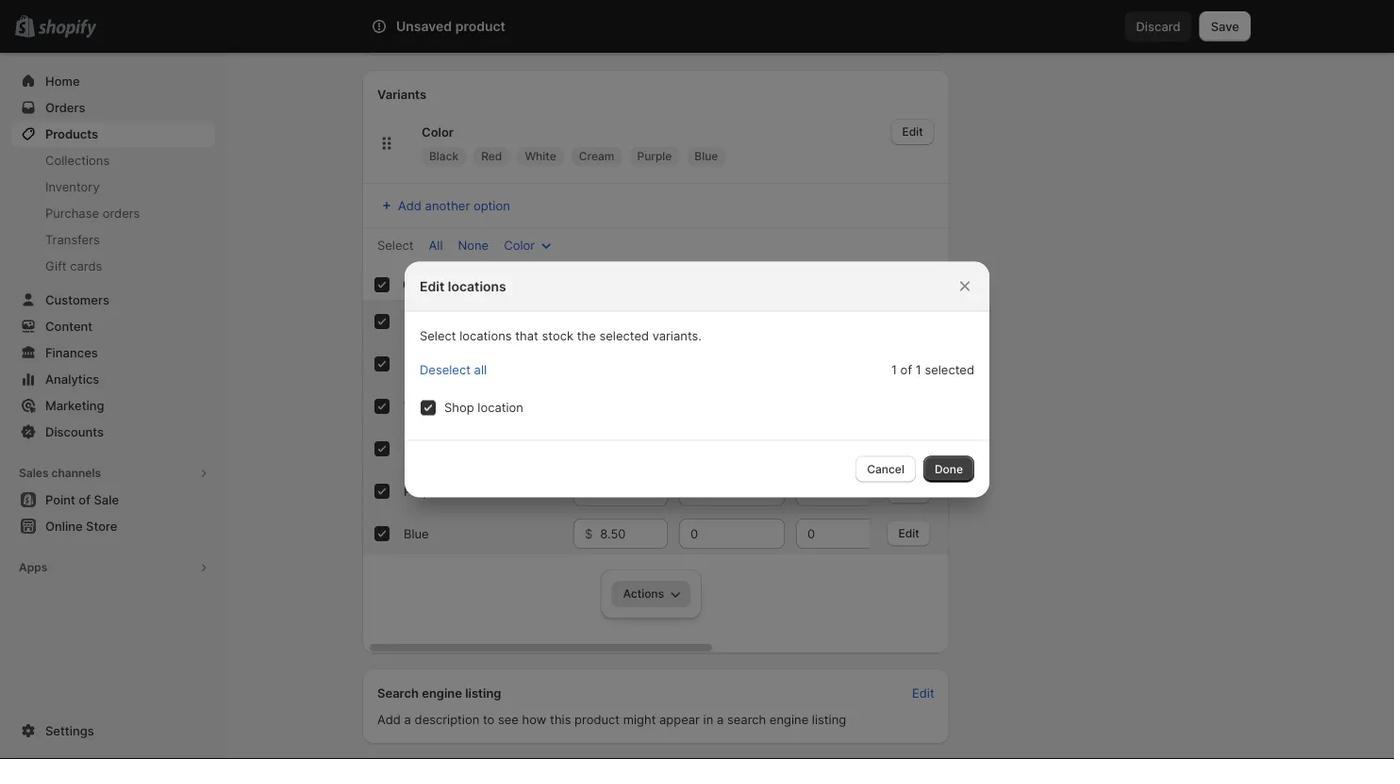 Task type: vqa. For each thing, say whether or not it's contained in the screenshot.
Home link
yes



Task type: describe. For each thing, give the bounding box(es) containing it.
edit locations
[[420, 278, 506, 294]]

edit button for purple
[[887, 478, 931, 504]]

unsaved
[[396, 18, 452, 34]]

this
[[550, 712, 571, 727]]

sales
[[19, 467, 49, 480]]

0 vertical spatial listing
[[465, 686, 501, 701]]

edit for purple
[[899, 484, 920, 497]]

options element containing white
[[404, 399, 437, 414]]

add a description to see how this product might appear in a search engine listing
[[377, 712, 846, 727]]

description
[[415, 712, 480, 727]]

locations for select
[[460, 329, 512, 343]]

home link
[[11, 68, 215, 94]]

add another option
[[398, 198, 510, 213]]

edit locations dialog
[[0, 262, 1394, 498]]

options element containing purple
[[404, 484, 441, 499]]

collections
[[45, 153, 110, 167]]

orders
[[103, 206, 140, 220]]

edit for blue
[[899, 526, 920, 540]]

apps button
[[11, 555, 215, 581]]

options element containing black
[[404, 314, 435, 329]]

gift cards
[[45, 259, 102, 273]]

1 1 from the left
[[891, 363, 897, 377]]

0 vertical spatial white
[[525, 150, 556, 163]]

1 vertical spatial blue
[[404, 526, 429, 541]]

all
[[429, 238, 443, 252]]

1 vertical spatial black
[[404, 314, 435, 329]]

to
[[483, 712, 495, 727]]

products
[[45, 126, 98, 141]]

locations for edit
[[448, 278, 506, 294]]

discounts link
[[11, 419, 215, 445]]

edit for cream
[[899, 441, 920, 455]]

the
[[577, 329, 596, 343]]

save
[[1211, 19, 1240, 33]]

1 vertical spatial engine
[[770, 712, 809, 727]]

in
[[703, 712, 714, 727]]

shop location
[[444, 400, 524, 415]]

how
[[522, 712, 547, 727]]

collections link
[[11, 147, 215, 174]]

search engine listing
[[377, 686, 501, 701]]

select locations that stock the selected variants.
[[420, 329, 702, 343]]

might
[[623, 712, 656, 727]]

shop
[[444, 400, 474, 415]]

sales channels button
[[11, 460, 215, 487]]

select for select
[[377, 238, 414, 252]]

none button
[[447, 232, 500, 259]]

1 vertical spatial cream
[[404, 442, 442, 456]]

cancel button
[[856, 456, 916, 483]]

search
[[727, 712, 766, 727]]

cards
[[70, 259, 102, 273]]

2 1 from the left
[[916, 363, 922, 377]]

purchase orders link
[[11, 200, 215, 226]]

1 a from the left
[[404, 712, 411, 727]]

add another option button
[[366, 192, 521, 219]]

color
[[422, 125, 454, 139]]

settings link
[[11, 718, 215, 744]]

1 of 1 selected
[[891, 363, 975, 377]]

gift
[[45, 259, 67, 273]]



Task type: locate. For each thing, give the bounding box(es) containing it.
0 horizontal spatial a
[[404, 712, 411, 727]]

search for search
[[454, 19, 495, 33]]

0 vertical spatial locations
[[448, 278, 506, 294]]

see
[[498, 712, 519, 727]]

discounts
[[45, 425, 104, 439]]

add for add a description to see how this product might appear in a search engine listing
[[377, 712, 401, 727]]

transfers
[[45, 232, 100, 247]]

save button
[[1200, 11, 1251, 42]]

edit button for blue
[[887, 520, 931, 546]]

1 left of
[[891, 363, 897, 377]]

home
[[45, 74, 80, 88]]

1 options element from the top
[[404, 314, 435, 329]]

0 vertical spatial search
[[454, 19, 495, 33]]

0 vertical spatial purple
[[637, 150, 672, 163]]

a left description
[[404, 712, 411, 727]]

select
[[377, 238, 414, 252], [420, 329, 456, 343]]

0 horizontal spatial white
[[404, 399, 437, 414]]

options element
[[404, 314, 435, 329], [404, 357, 426, 371], [404, 399, 437, 414], [404, 442, 442, 456], [404, 484, 441, 499], [404, 526, 429, 541]]

1 horizontal spatial product
[[575, 712, 620, 727]]

1 horizontal spatial search
[[454, 19, 495, 33]]

options element containing red
[[404, 357, 426, 371]]

add left customs
[[398, 25, 422, 40]]

locations up all on the left top
[[460, 329, 512, 343]]

1 vertical spatial search
[[377, 686, 419, 701]]

0 horizontal spatial select
[[377, 238, 414, 252]]

add customs information
[[398, 25, 543, 40]]

1 vertical spatial white
[[404, 399, 437, 414]]

locations down none button
[[448, 278, 506, 294]]

selected right of
[[925, 363, 975, 377]]

1 vertical spatial select
[[420, 329, 456, 343]]

0 horizontal spatial cream
[[404, 442, 442, 456]]

appear
[[659, 712, 700, 727]]

stock
[[542, 329, 574, 343]]

0 vertical spatial engine
[[422, 686, 462, 701]]

inventory
[[45, 179, 100, 194]]

0 horizontal spatial engine
[[422, 686, 462, 701]]

inventory link
[[11, 174, 215, 200]]

1
[[891, 363, 897, 377], [916, 363, 922, 377]]

none
[[458, 238, 489, 252]]

channels
[[51, 467, 101, 480]]

1 vertical spatial add
[[398, 198, 422, 213]]

0 horizontal spatial red
[[404, 357, 426, 371]]

add for add customs information
[[398, 25, 422, 40]]

add
[[398, 25, 422, 40], [398, 198, 422, 213], [377, 712, 401, 727]]

engine
[[422, 686, 462, 701], [770, 712, 809, 727]]

another
[[425, 198, 470, 213]]

6 options element from the top
[[404, 526, 429, 541]]

edit
[[420, 278, 445, 294], [899, 356, 920, 370], [899, 441, 920, 455], [899, 484, 920, 497], [899, 526, 920, 540], [912, 686, 935, 701]]

1 horizontal spatial white
[[525, 150, 556, 163]]

0 vertical spatial add
[[398, 25, 422, 40]]

listing up the to
[[465, 686, 501, 701]]

selected
[[600, 329, 649, 343], [925, 363, 975, 377]]

search right unsaved
[[454, 19, 495, 33]]

product right unsaved
[[455, 18, 506, 34]]

product right this
[[575, 712, 620, 727]]

2 a from the left
[[717, 712, 724, 727]]

0 vertical spatial black
[[429, 150, 459, 163]]

0 horizontal spatial search
[[377, 686, 419, 701]]

1 horizontal spatial a
[[717, 712, 724, 727]]

0 horizontal spatial blue
[[404, 526, 429, 541]]

cream
[[579, 150, 615, 163], [404, 442, 442, 456]]

0 vertical spatial product
[[455, 18, 506, 34]]

1 horizontal spatial select
[[420, 329, 456, 343]]

apps
[[19, 561, 47, 575]]

1 horizontal spatial purple
[[637, 150, 672, 163]]

edit button
[[887, 350, 931, 377], [887, 435, 931, 462], [887, 478, 931, 504], [887, 520, 931, 546], [901, 680, 946, 707]]

location
[[478, 400, 524, 415]]

discard
[[1136, 19, 1181, 33]]

add for add another option
[[398, 198, 422, 213]]

add down search engine listing
[[377, 712, 401, 727]]

discard button
[[1125, 11, 1192, 42]]

blue
[[695, 150, 718, 163], [404, 526, 429, 541]]

0 vertical spatial red
[[481, 150, 502, 163]]

0 horizontal spatial product
[[455, 18, 506, 34]]

purchase orders
[[45, 206, 140, 220]]

1 horizontal spatial 1
[[916, 363, 922, 377]]

engine right 'search'
[[770, 712, 809, 727]]

engine up description
[[422, 686, 462, 701]]

products link
[[11, 121, 215, 147]]

0 vertical spatial blue
[[695, 150, 718, 163]]

1 horizontal spatial selected
[[925, 363, 975, 377]]

2 options element from the top
[[404, 357, 426, 371]]

that
[[515, 329, 539, 343]]

edit for red
[[899, 356, 920, 370]]

unsaved product
[[396, 18, 506, 34]]

1 right of
[[916, 363, 922, 377]]

options element containing cream
[[404, 442, 442, 456]]

1 horizontal spatial listing
[[812, 712, 846, 727]]

all button
[[417, 232, 454, 259]]

variants.
[[653, 329, 702, 343]]

1 horizontal spatial red
[[481, 150, 502, 163]]

done button
[[924, 456, 975, 483]]

a
[[404, 712, 411, 727], [717, 712, 724, 727]]

add customs information button
[[366, 20, 946, 46]]

of
[[901, 363, 912, 377]]

1 horizontal spatial blue
[[695, 150, 718, 163]]

search button
[[424, 11, 971, 42]]

transfers link
[[11, 226, 215, 253]]

search up description
[[377, 686, 419, 701]]

deselect
[[420, 363, 471, 377]]

variants
[[377, 87, 426, 101]]

black
[[429, 150, 459, 163], [404, 314, 435, 329]]

select up 'deselect'
[[420, 329, 456, 343]]

edit inside "edit locations" dialog
[[420, 278, 445, 294]]

information
[[478, 25, 543, 40]]

1 horizontal spatial cream
[[579, 150, 615, 163]]

red up option
[[481, 150, 502, 163]]

1 vertical spatial purple
[[404, 484, 441, 499]]

select inside "edit locations" dialog
[[420, 329, 456, 343]]

search inside search button
[[454, 19, 495, 33]]

locations
[[448, 278, 506, 294], [460, 329, 512, 343]]

customs
[[425, 25, 474, 40]]

black up 'deselect'
[[404, 314, 435, 329]]

select for select locations that stock the selected variants.
[[420, 329, 456, 343]]

edit button for cream
[[887, 435, 931, 462]]

deselect all
[[420, 363, 487, 377]]

white
[[525, 150, 556, 163], [404, 399, 437, 414]]

selected right the
[[600, 329, 649, 343]]

2 vertical spatial add
[[377, 712, 401, 727]]

0 horizontal spatial 1
[[891, 363, 897, 377]]

listing right 'search'
[[812, 712, 846, 727]]

1 horizontal spatial engine
[[770, 712, 809, 727]]

search for search engine listing
[[377, 686, 419, 701]]

0 horizontal spatial selected
[[600, 329, 649, 343]]

5 options element from the top
[[404, 484, 441, 499]]

options element containing blue
[[404, 526, 429, 541]]

red
[[481, 150, 502, 163], [404, 357, 426, 371]]

settings
[[45, 724, 94, 738]]

cancel
[[867, 462, 905, 476]]

red left all on the left top
[[404, 357, 426, 371]]

0 horizontal spatial listing
[[465, 686, 501, 701]]

purple
[[637, 150, 672, 163], [404, 484, 441, 499]]

4 options element from the top
[[404, 442, 442, 456]]

black down color
[[429, 150, 459, 163]]

gift cards link
[[11, 253, 215, 279]]

deselect all button
[[409, 357, 498, 384]]

1 vertical spatial listing
[[812, 712, 846, 727]]

0 vertical spatial cream
[[579, 150, 615, 163]]

add left another
[[398, 198, 422, 213]]

done
[[935, 462, 963, 476]]

0 vertical spatial selected
[[600, 329, 649, 343]]

0 horizontal spatial purple
[[404, 484, 441, 499]]

product
[[455, 18, 506, 34], [575, 712, 620, 727]]

1 vertical spatial locations
[[460, 329, 512, 343]]

listing
[[465, 686, 501, 701], [812, 712, 846, 727]]

shopify image
[[38, 19, 96, 38]]

edit button for red
[[887, 350, 931, 377]]

purchase
[[45, 206, 99, 220]]

all
[[474, 363, 487, 377]]

option
[[474, 198, 510, 213]]

sales channels
[[19, 467, 101, 480]]

1 vertical spatial product
[[575, 712, 620, 727]]

0 vertical spatial select
[[377, 238, 414, 252]]

3 options element from the top
[[404, 399, 437, 414]]

1 vertical spatial selected
[[925, 363, 975, 377]]

a right in
[[717, 712, 724, 727]]

select left all
[[377, 238, 414, 252]]

search
[[454, 19, 495, 33], [377, 686, 419, 701]]

1 vertical spatial red
[[404, 357, 426, 371]]



